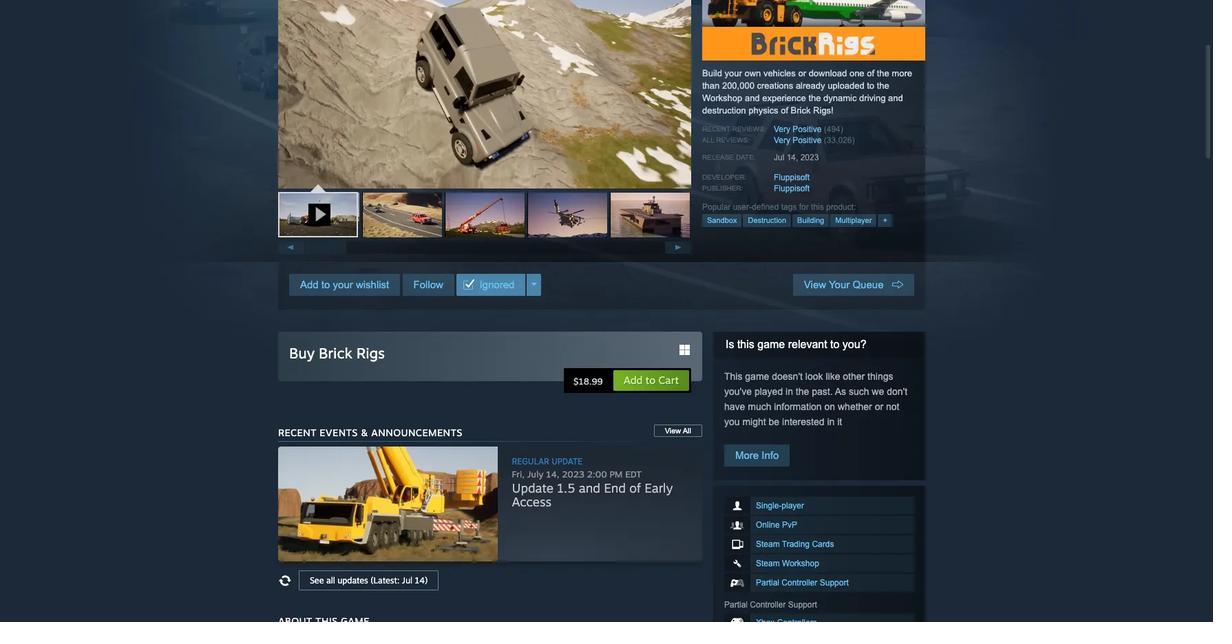 Task type: vqa. For each thing, say whether or not it's contained in the screenshot.
Information
yes



Task type: locate. For each thing, give the bounding box(es) containing it.
0 vertical spatial all
[[702, 136, 714, 144]]

workshop down trading
[[782, 559, 819, 569]]

fluppisoft up tags
[[774, 184, 810, 193]]

0 vertical spatial fluppisoft link
[[774, 173, 810, 182]]

view your queue
[[804, 279, 892, 291]]

other
[[843, 371, 865, 382]]

0 vertical spatial recent
[[702, 125, 730, 133]]

1 vertical spatial in
[[827, 417, 835, 428]]

of right "one"
[[867, 68, 874, 78]]

the up 'information'
[[796, 386, 809, 397]]

recent left events
[[278, 427, 317, 439]]

wishlist
[[356, 279, 389, 291]]

reviews: for very positive (33,026)
[[716, 136, 750, 144]]

1 vertical spatial jul
[[402, 576, 412, 586]]

this right for at the top of the page
[[811, 202, 824, 212]]

0 horizontal spatial workshop
[[702, 93, 742, 103]]

0 horizontal spatial 2023
[[562, 469, 585, 480]]

your
[[829, 279, 850, 291]]

0 vertical spatial very
[[774, 125, 790, 134]]

2 horizontal spatial and
[[888, 93, 903, 103]]

update up 1.5
[[552, 456, 583, 467]]

single-player link
[[724, 497, 914, 515]]

building link
[[792, 214, 829, 227]]

+
[[883, 216, 887, 224]]

to up driving
[[867, 81, 874, 91]]

0 vertical spatial brick
[[791, 105, 811, 116]]

1 vertical spatial 14,
[[546, 469, 559, 480]]

this right is at right
[[737, 339, 754, 350]]

1 horizontal spatial your
[[725, 68, 742, 78]]

controller
[[782, 578, 817, 588], [750, 600, 786, 610]]

build
[[702, 68, 722, 78]]

might
[[742, 417, 766, 428]]

very down the 'physics'
[[774, 125, 790, 134]]

online pvp
[[756, 520, 797, 530]]

&
[[361, 427, 368, 439]]

0 vertical spatial view
[[804, 279, 826, 291]]

very
[[774, 125, 790, 134], [774, 136, 790, 145]]

1 horizontal spatial recent
[[702, 125, 730, 133]]

the up driving
[[877, 81, 889, 91]]

july
[[527, 469, 543, 480]]

1 steam from the top
[[756, 540, 780, 549]]

rigs
[[356, 344, 385, 362]]

0 horizontal spatial this
[[737, 339, 754, 350]]

1 horizontal spatial view
[[804, 279, 826, 291]]

2 positive from the top
[[793, 136, 822, 145]]

1 vertical spatial recent
[[278, 427, 317, 439]]

jul right the date:
[[774, 153, 784, 162]]

recent reviews:
[[702, 125, 766, 133]]

ignored
[[477, 279, 514, 291]]

support inside "partial controller support" link
[[820, 578, 849, 588]]

online pvp link
[[724, 516, 914, 534]]

0 horizontal spatial add
[[300, 279, 319, 291]]

fluppisoft down jul 14, 2023 at the right
[[774, 173, 810, 182]]

1 vertical spatial this
[[737, 339, 754, 350]]

of inside regular update fri, july 14, 2023 2:00 pm edt update 1.5 and end of early access
[[629, 481, 641, 496]]

the inside this game doesn't look like other things you've played in the past. as such we don't have much information on whether or not you might be interested in it
[[796, 386, 809, 397]]

2023 up 1.5
[[562, 469, 585, 480]]

0 vertical spatial positive
[[793, 125, 822, 134]]

workshop up destruction
[[702, 93, 742, 103]]

0 horizontal spatial in
[[786, 386, 793, 397]]

played
[[754, 386, 783, 397]]

0 horizontal spatial your
[[333, 279, 353, 291]]

and up the 'physics'
[[745, 93, 760, 103]]

0 vertical spatial steam
[[756, 540, 780, 549]]

or left not
[[875, 401, 883, 412]]

more info link
[[724, 445, 790, 467]]

edt
[[625, 469, 642, 480]]

1 horizontal spatial or
[[875, 401, 883, 412]]

0 horizontal spatial support
[[788, 600, 817, 610]]

1 vertical spatial reviews:
[[716, 136, 750, 144]]

1 vertical spatial controller
[[750, 600, 786, 610]]

view for view your queue
[[804, 279, 826, 291]]

and right driving
[[888, 93, 903, 103]]

all up "release" at top right
[[702, 136, 714, 144]]

1 horizontal spatial brick
[[791, 105, 811, 116]]

view left your
[[804, 279, 826, 291]]

1 horizontal spatial workshop
[[782, 559, 819, 569]]

2 fluppisoft from the top
[[774, 184, 810, 193]]

0 vertical spatial partial controller support
[[756, 578, 849, 588]]

0 vertical spatial jul
[[774, 153, 784, 162]]

0 horizontal spatial view
[[665, 427, 681, 435]]

1 vertical spatial very
[[774, 136, 790, 145]]

view for view all
[[665, 427, 681, 435]]

0 horizontal spatial recent
[[278, 427, 317, 439]]

14, right july
[[546, 469, 559, 480]]

game up doesn't
[[757, 339, 785, 350]]

info
[[762, 450, 779, 461]]

1 vertical spatial 2023
[[562, 469, 585, 480]]

your up 200,000
[[725, 68, 742, 78]]

and down the 2:00
[[579, 481, 600, 496]]

more
[[735, 450, 759, 461]]

0 horizontal spatial or
[[798, 68, 806, 78]]

announcements
[[371, 427, 462, 439]]

and inside regular update fri, july 14, 2023 2:00 pm edt update 1.5 and end of early access
[[579, 481, 600, 496]]

0 vertical spatial add
[[300, 279, 319, 291]]

1 vertical spatial steam
[[756, 559, 780, 569]]

regular update fri, july 14, 2023 2:00 pm edt update 1.5 and end of early access
[[512, 456, 673, 509]]

view your queue link
[[793, 274, 914, 296]]

such
[[849, 386, 869, 397]]

is this game relevant to you?
[[726, 339, 866, 350]]

fluppisoft link down jul 14, 2023 at the right
[[774, 173, 810, 182]]

jul
[[774, 153, 784, 162], [402, 576, 412, 586]]

workshop inside "build your own vehicles or download one of the more than 200,000 creations already uploaded to the workshop and experience the dynamic driving and destruction physics of brick rigs!"
[[702, 93, 742, 103]]

very for very positive (33,026)
[[774, 136, 790, 145]]

information
[[774, 401, 822, 412]]

very positive (33,026)
[[774, 136, 855, 145]]

1 vertical spatial update
[[512, 481, 553, 496]]

2023 down very positive (33,026)
[[800, 153, 819, 162]]

0 vertical spatial your
[[725, 68, 742, 78]]

buy brick rigs
[[289, 344, 385, 362]]

more info
[[735, 450, 779, 461]]

all left 'you'
[[683, 427, 691, 435]]

2:00
[[587, 469, 607, 480]]

reviews: down the 'physics'
[[732, 125, 766, 133]]

very up jul 14, 2023 at the right
[[774, 136, 790, 145]]

1 vertical spatial brick
[[319, 344, 352, 362]]

physics
[[748, 105, 778, 116]]

add to cart
[[623, 374, 679, 387]]

1 vertical spatial fluppisoft
[[774, 184, 810, 193]]

your
[[725, 68, 742, 78], [333, 279, 353, 291]]

destruction
[[702, 105, 746, 116]]

add left cart
[[623, 374, 643, 387]]

driving
[[859, 93, 886, 103]]

early
[[645, 481, 673, 496]]

download
[[809, 68, 847, 78]]

fluppisoft link up tags
[[774, 184, 810, 193]]

multiplayer link
[[830, 214, 877, 227]]

end
[[604, 481, 626, 496]]

your left "wishlist"
[[333, 279, 353, 291]]

0 vertical spatial in
[[786, 386, 793, 397]]

steam down steam trading cards
[[756, 559, 780, 569]]

1 positive from the top
[[793, 125, 822, 134]]

1 vertical spatial partial
[[724, 600, 748, 610]]

brick right 'buy'
[[319, 344, 352, 362]]

the
[[877, 68, 889, 78], [877, 81, 889, 91], [809, 93, 821, 103], [796, 386, 809, 397]]

in down doesn't
[[786, 386, 793, 397]]

0 vertical spatial fluppisoft
[[774, 173, 810, 182]]

positive for (33,026)
[[793, 136, 822, 145]]

1 horizontal spatial all
[[702, 136, 714, 144]]

fluppisoft
[[774, 173, 810, 182], [774, 184, 810, 193]]

support down steam workshop link
[[820, 578, 849, 588]]

view down cart
[[665, 427, 681, 435]]

1 horizontal spatial jul
[[774, 153, 784, 162]]

0 vertical spatial support
[[820, 578, 849, 588]]

1 horizontal spatial this
[[811, 202, 824, 212]]

0 horizontal spatial partial
[[724, 600, 748, 610]]

you've
[[724, 386, 752, 397]]

0 vertical spatial reviews:
[[732, 125, 766, 133]]

all
[[702, 136, 714, 144], [683, 427, 691, 435]]

creations
[[757, 81, 793, 91]]

2 fluppisoft link from the top
[[774, 184, 810, 193]]

0 horizontal spatial 14,
[[546, 469, 559, 480]]

1 horizontal spatial add
[[623, 374, 643, 387]]

2 steam from the top
[[756, 559, 780, 569]]

sandbox link
[[702, 214, 742, 227]]

1 fluppisoft from the top
[[774, 173, 810, 182]]

the down already
[[809, 93, 821, 103]]

user-
[[733, 202, 752, 212]]

release
[[702, 154, 734, 161]]

0 vertical spatial workshop
[[702, 93, 742, 103]]

1 very from the top
[[774, 125, 790, 134]]

0 vertical spatial update
[[552, 456, 583, 467]]

steam down online
[[756, 540, 780, 549]]

1 fluppisoft link from the top
[[774, 173, 810, 182]]

14, down very positive (33,026)
[[787, 153, 798, 162]]

1 vertical spatial view
[[665, 427, 681, 435]]

steam inside steam workshop link
[[756, 559, 780, 569]]

game up played
[[745, 371, 769, 382]]

popular user-defined tags for this product:
[[702, 202, 856, 212]]

view all
[[665, 427, 691, 435]]

reviews: down 'recent reviews:'
[[716, 136, 750, 144]]

1 vertical spatial add
[[623, 374, 643, 387]]

update
[[552, 456, 583, 467], [512, 481, 553, 496]]

one
[[849, 68, 864, 78]]

in left it
[[827, 417, 835, 428]]

to left you?
[[830, 339, 840, 350]]

1 vertical spatial or
[[875, 401, 883, 412]]

support down "partial controller support" link
[[788, 600, 817, 610]]

1 vertical spatial game
[[745, 371, 769, 382]]

2023 inside regular update fri, july 14, 2023 2:00 pm edt update 1.5 and end of early access
[[562, 469, 585, 480]]

partial controller support
[[756, 578, 849, 588], [724, 600, 817, 610]]

1 horizontal spatial 14,
[[787, 153, 798, 162]]

1 vertical spatial fluppisoft link
[[774, 184, 810, 193]]

support
[[820, 578, 849, 588], [788, 600, 817, 610]]

partial controller support link
[[724, 574, 914, 592]]

steam for steam trading cards
[[756, 540, 780, 549]]

1 vertical spatial all
[[683, 427, 691, 435]]

0 horizontal spatial all
[[683, 427, 691, 435]]

update down july
[[512, 481, 553, 496]]

to left "wishlist"
[[321, 279, 330, 291]]

of down experience
[[781, 105, 788, 116]]

1 vertical spatial workshop
[[782, 559, 819, 569]]

0 horizontal spatial and
[[579, 481, 600, 496]]

steam inside steam trading cards "link"
[[756, 540, 780, 549]]

0 vertical spatial or
[[798, 68, 806, 78]]

0 vertical spatial partial
[[756, 578, 779, 588]]

positive for (494)
[[793, 125, 822, 134]]

1 vertical spatial positive
[[793, 136, 822, 145]]

positive up very positive (33,026)
[[793, 125, 822, 134]]

past.
[[812, 386, 833, 397]]

1 horizontal spatial partial
[[756, 578, 779, 588]]

things
[[868, 371, 893, 382]]

2 very from the top
[[774, 136, 790, 145]]

1 vertical spatial your
[[333, 279, 353, 291]]

recent up all reviews:
[[702, 125, 730, 133]]

brick up very positive (494)
[[791, 105, 811, 116]]

0 vertical spatial of
[[867, 68, 874, 78]]

of down edt
[[629, 481, 641, 496]]

0 horizontal spatial of
[[629, 481, 641, 496]]

jul left 14)
[[402, 576, 412, 586]]

the left more
[[877, 68, 889, 78]]

access
[[512, 494, 551, 509]]

positive
[[793, 125, 822, 134], [793, 136, 822, 145]]

(33,026)
[[824, 136, 855, 145]]

or inside this game doesn't look like other things you've played in the past. as such we don't have much information on whether or not you might be interested in it
[[875, 401, 883, 412]]

building
[[797, 216, 824, 224]]

14,
[[787, 153, 798, 162], [546, 469, 559, 480]]

steam for steam workshop
[[756, 559, 780, 569]]

positive down very positive (494)
[[793, 136, 822, 145]]

or up already
[[798, 68, 806, 78]]

not
[[886, 401, 899, 412]]

2 vertical spatial of
[[629, 481, 641, 496]]

or inside "build your own vehicles or download one of the more than 200,000 creations already uploaded to the workshop and experience the dynamic driving and destruction physics of brick rigs!"
[[798, 68, 806, 78]]

pm
[[610, 469, 623, 480]]

this
[[811, 202, 824, 212], [737, 339, 754, 350]]

recent
[[702, 125, 730, 133], [278, 427, 317, 439]]

1 horizontal spatial 2023
[[800, 153, 819, 162]]

1 horizontal spatial of
[[781, 105, 788, 116]]

add left "wishlist"
[[300, 279, 319, 291]]

1 horizontal spatial support
[[820, 578, 849, 588]]

2023
[[800, 153, 819, 162], [562, 469, 585, 480]]

popular
[[702, 202, 731, 212]]



Task type: describe. For each thing, give the bounding box(es) containing it.
steam workshop
[[756, 559, 819, 569]]

own
[[744, 68, 761, 78]]

0 horizontal spatial jul
[[402, 576, 412, 586]]

vehicles
[[763, 68, 796, 78]]

1 vertical spatial of
[[781, 105, 788, 116]]

sandbox
[[707, 216, 737, 224]]

steam trading cards
[[756, 540, 834, 549]]

fri,
[[512, 469, 525, 480]]

online
[[756, 520, 780, 530]]

see
[[310, 576, 324, 586]]

uploaded
[[828, 81, 864, 91]]

game inside this game doesn't look like other things you've played in the past. as such we don't have much information on whether or not you might be interested in it
[[745, 371, 769, 382]]

0 horizontal spatial brick
[[319, 344, 352, 362]]

1 horizontal spatial and
[[745, 93, 760, 103]]

regular
[[512, 456, 549, 467]]

product:
[[826, 202, 856, 212]]

fluppisoft for developer:
[[774, 173, 810, 182]]

recent for recent events & announcements
[[278, 427, 317, 439]]

this
[[724, 371, 742, 382]]

cart
[[659, 374, 679, 387]]

date:
[[736, 154, 756, 161]]

view all link
[[654, 425, 702, 437]]

it
[[837, 417, 842, 428]]

0 vertical spatial 2023
[[800, 153, 819, 162]]

very positive (494)
[[774, 125, 843, 134]]

2 horizontal spatial of
[[867, 68, 874, 78]]

be
[[769, 417, 779, 428]]

as
[[835, 386, 846, 397]]

to inside "build your own vehicles or download one of the more than 200,000 creations already uploaded to the workshop and experience the dynamic driving and destruction physics of brick rigs!"
[[867, 81, 874, 91]]

like
[[826, 371, 840, 382]]

we
[[872, 386, 884, 397]]

1 vertical spatial partial controller support
[[724, 600, 817, 610]]

14, inside regular update fri, july 14, 2023 2:00 pm edt update 1.5 and end of early access
[[546, 469, 559, 480]]

updates
[[337, 576, 368, 586]]

200,000
[[722, 81, 754, 91]]

multiplayer
[[835, 216, 872, 224]]

0 vertical spatial 14,
[[787, 153, 798, 162]]

you?
[[843, 339, 866, 350]]

more
[[892, 68, 912, 78]]

all
[[326, 576, 335, 586]]

recent for recent reviews:
[[702, 125, 730, 133]]

steam workshop link
[[724, 555, 914, 573]]

add to your wishlist link
[[289, 274, 400, 296]]

your inside add to your wishlist link
[[333, 279, 353, 291]]

for
[[799, 202, 809, 212]]

than
[[702, 81, 720, 91]]

you
[[724, 417, 740, 428]]

have
[[724, 401, 745, 412]]

your inside "build your own vehicles or download one of the more than 200,000 creations already uploaded to the workshop and experience the dynamic driving and destruction physics of brick rigs!"
[[725, 68, 742, 78]]

destruction link
[[743, 214, 791, 227]]

release date:
[[702, 154, 756, 161]]

reviews: for very positive (494)
[[732, 125, 766, 133]]

0 vertical spatial controller
[[782, 578, 817, 588]]

destruction
[[748, 216, 786, 224]]

look
[[805, 371, 823, 382]]

0 vertical spatial this
[[811, 202, 824, 212]]

brick inside "build your own vehicles or download one of the more than 200,000 creations already uploaded to the workshop and experience the dynamic driving and destruction physics of brick rigs!"
[[791, 105, 811, 116]]

very for very positive (494)
[[774, 125, 790, 134]]

add for add to your wishlist
[[300, 279, 319, 291]]

tags
[[781, 202, 797, 212]]

dynamic
[[823, 93, 857, 103]]

0 vertical spatial game
[[757, 339, 785, 350]]

is
[[726, 339, 734, 350]]

steam trading cards link
[[724, 536, 914, 554]]

fluppisoft link for developer:
[[774, 173, 810, 182]]

buy
[[289, 344, 315, 362]]

player
[[782, 501, 804, 511]]

build your own vehicles or download one of the more than 200,000 creations already uploaded to the workshop and experience the dynamic driving and destruction physics of brick rigs!
[[702, 68, 912, 116]]

fluppisoft link for publisher:
[[774, 184, 810, 193]]

add to cart link
[[612, 370, 690, 392]]

interested
[[782, 417, 824, 428]]

trading
[[782, 540, 810, 549]]

1 vertical spatial support
[[788, 600, 817, 610]]

(latest:
[[371, 576, 399, 586]]

all reviews:
[[702, 136, 750, 144]]

events
[[320, 427, 358, 439]]

much
[[748, 401, 771, 412]]

add to your wishlist
[[300, 279, 389, 291]]

doesn't
[[772, 371, 803, 382]]

to left cart
[[646, 374, 656, 387]]

already
[[796, 81, 825, 91]]

single-
[[756, 501, 782, 511]]

rigs!
[[813, 105, 834, 116]]

pvp
[[782, 520, 797, 530]]

1 horizontal spatial in
[[827, 417, 835, 428]]

add for add to cart
[[623, 374, 643, 387]]

whether
[[838, 401, 872, 412]]

experience
[[762, 93, 806, 103]]

fluppisoft for publisher:
[[774, 184, 810, 193]]

queue
[[853, 279, 884, 291]]

this game doesn't look like other things you've played in the past. as such we don't have much information on whether or not you might be interested in it
[[724, 371, 907, 428]]

1.5
[[557, 481, 575, 496]]

publisher:
[[702, 185, 743, 192]]

defined
[[752, 202, 779, 212]]

(494)
[[824, 125, 843, 134]]

$18.99
[[574, 376, 603, 387]]



